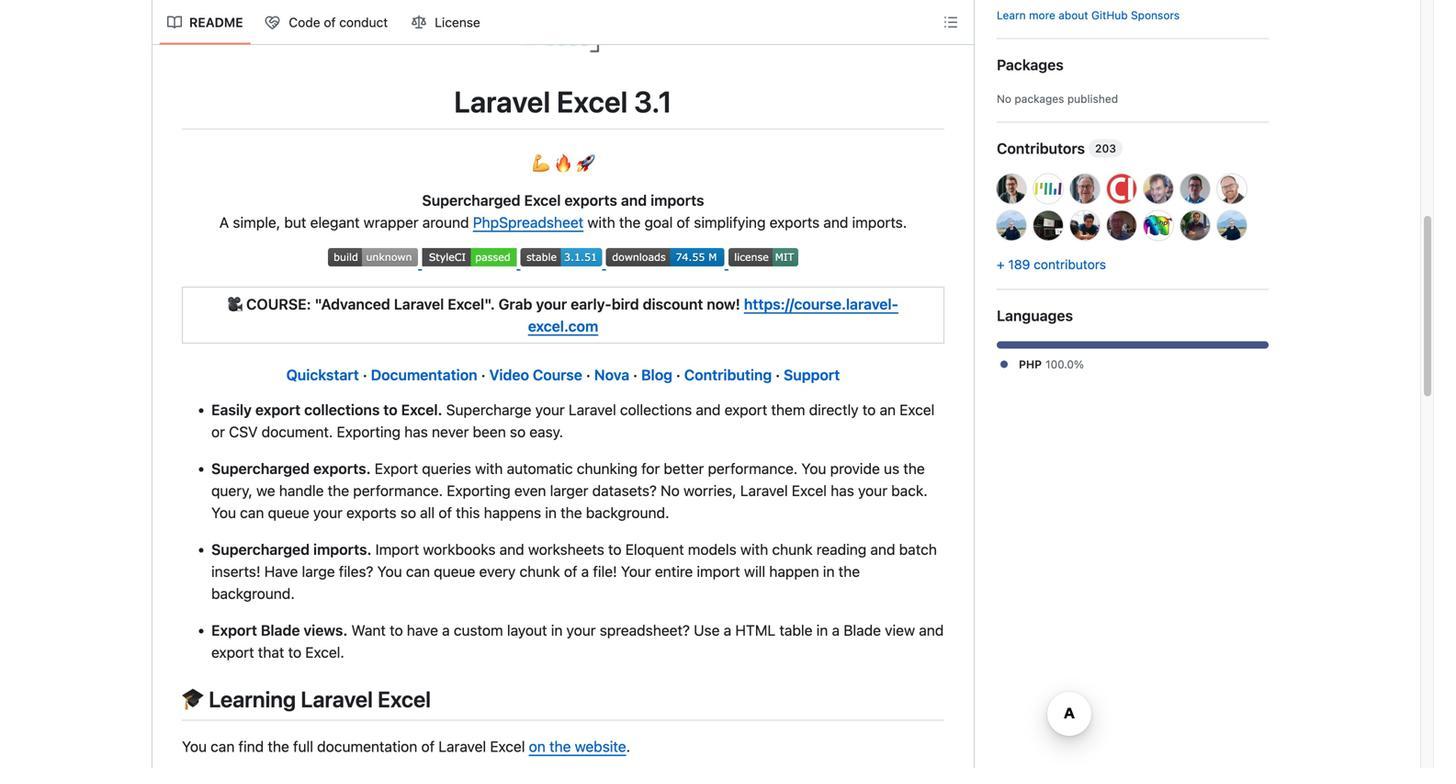 Task type: describe. For each thing, give the bounding box(es) containing it.
on
[[529, 738, 546, 755]]

styleci image
[[422, 248, 517, 267]]

for
[[642, 460, 660, 478]]

on the website link
[[529, 738, 627, 755]]

about
[[1059, 9, 1089, 22]]

supercharged excel exports and imports a simple, but elegant wrapper around phpspreadsheet with the goal of simplifying exports and imports.
[[220, 192, 907, 231]]

course:
[[246, 296, 311, 313]]

this
[[456, 504, 480, 522]]

nova
[[595, 366, 630, 384]]

models
[[688, 541, 737, 558]]

in right layout
[[551, 622, 563, 639]]

csv
[[229, 423, 258, 441]]

a inside import workbooks and worksheets to eloquent models with chunk reading and batch inserts! have large files? you can queue every chunk of a file! your entire import will happen in the background.
[[582, 563, 589, 581]]

in right table
[[817, 622, 828, 639]]

and up every
[[500, 541, 525, 558]]

supercharged for excel
[[422, 192, 521, 209]]

around
[[423, 214, 469, 231]]

export inside the supercharge your laravel collections and export them directly to an excel or csv document. exporting has never been so easy.
[[725, 401, 768, 419]]

php
[[1019, 358, 1042, 371]]

@jeroenvossen image
[[1071, 174, 1100, 204]]

@brandondrew image
[[1108, 211, 1137, 240]]

find
[[239, 738, 264, 755]]

query,
[[211, 482, 253, 500]]

excel left on
[[490, 738, 525, 755]]

custom
[[454, 622, 503, 639]]

worksheets
[[528, 541, 605, 558]]

imports
[[651, 192, 705, 209]]

of inside export queries with automatic chunking for better performance. you provide us the query, we handle the performance. exporting even larger datasets? no worries, laravel excel has your back. you can queue your exports so all of this happens in the background.
[[439, 504, 452, 522]]

you down the query,
[[211, 504, 236, 522]]

learn more about github sponsors
[[997, 9, 1180, 22]]

sponsors
[[1132, 9, 1180, 22]]

every
[[479, 563, 516, 581]]

discount
[[643, 296, 704, 313]]

provide
[[831, 460, 880, 478]]

supercharge your laravel collections and export them directly to an excel or csv document. exporting has never been so easy.
[[211, 401, 935, 441]]

@devinfd image
[[1144, 174, 1174, 204]]

us
[[884, 460, 900, 478]]

learn
[[997, 9, 1026, 22]]

so inside export queries with automatic chunking for better performance. you provide us the query, we handle the performance. exporting even larger datasets? no worries, laravel excel has your back. you can queue your exports so all of this happens in the background.
[[401, 504, 416, 522]]

@devoncmather image
[[997, 211, 1027, 240]]

your
[[621, 563, 651, 581]]

in inside export queries with automatic chunking for better performance. you provide us the query, we handle the performance. exporting even larger datasets? no worries, laravel excel has your back. you can queue your exports so all of this happens in the background.
[[545, 504, 557, 522]]

to inside the supercharge your laravel collections and export them directly to an excel or csv document. exporting has never been so easy.
[[863, 401, 876, 419]]

exporting inside the supercharge your laravel collections and export them directly to an excel or csv document. exporting has never been so easy.
[[337, 423, 401, 441]]

handle
[[279, 482, 324, 500]]

0 vertical spatial chunk
[[772, 541, 813, 558]]

bird
[[612, 296, 639, 313]]

0 horizontal spatial imports.
[[313, 541, 372, 558]]

export for queries
[[375, 460, 418, 478]]

to down documentation 'link'
[[384, 401, 398, 419]]

exports inside export queries with automatic chunking for better performance. you provide us the query, we handle the performance. exporting even larger datasets? no worries, laravel excel has your back. you can queue your exports so all of this happens in the background.
[[347, 504, 397, 522]]

supercharged exports.
[[211, 460, 371, 478]]

has inside the supercharge your laravel collections and export them directly to an excel or csv document. exporting has never been so easy.
[[405, 423, 428, 441]]

laravel excel 3.1
[[454, 84, 673, 119]]

nova link
[[595, 366, 630, 384]]

have
[[407, 622, 438, 639]]

1 collections from the left
[[304, 401, 380, 419]]

@hicode image
[[1034, 211, 1064, 240]]

can inside import workbooks and worksheets to eloquent models with chunk reading and batch inserts! have large files? you can queue every chunk of a file! your entire import will happen in the background.
[[406, 563, 430, 581]]

license image
[[729, 248, 799, 267]]

export queries with automatic chunking for better performance. you provide us the query, we handle the performance. exporting even larger datasets? no worries, laravel excel has your back. you can queue your exports so all of this happens in the background.
[[211, 460, 928, 522]]

of inside the supercharged excel exports and imports a simple, but elegant wrapper around phpspreadsheet with the goal of simplifying exports and imports.
[[677, 214, 690, 231]]

you can find the full documentation of laravel excel on the website .
[[182, 738, 631, 755]]

conduct
[[339, 15, 388, 30]]

.
[[627, 738, 631, 755]]

early-
[[571, 296, 612, 313]]

queue inside import workbooks and worksheets to eloquent models with chunk reading and batch inserts! have large files? you can queue every chunk of a file! your entire import will happen in the background.
[[434, 563, 476, 581]]

the right on
[[550, 738, 571, 755]]

of inside import workbooks and worksheets to eloquent models with chunk reading and batch inserts! have large files? you can queue every chunk of a file! your entire import will happen in the background.
[[564, 563, 578, 581]]

or
[[211, 423, 225, 441]]

to right the that
[[288, 644, 302, 661]]

never
[[432, 423, 469, 441]]

1 horizontal spatial excel.
[[401, 401, 443, 419]]

languages
[[997, 307, 1074, 324]]

of right documentation
[[421, 738, 435, 755]]

laravel left excel".
[[394, 296, 444, 313]]

your inside the supercharge your laravel collections and export them directly to an excel or csv document. exporting has never been so easy.
[[536, 401, 565, 419]]

with inside the supercharged excel exports and imports a simple, but elegant wrapper around phpspreadsheet with the goal of simplifying exports and imports.
[[588, 214, 616, 231]]

code of conduct link
[[258, 8, 397, 37]]

in inside import workbooks and worksheets to eloquent models with chunk reading and batch inserts! have large files? you can queue every chunk of a file! your entire import will happen in the background.
[[823, 563, 835, 581]]

189
[[1009, 257, 1031, 272]]

5 · from the left
[[676, 366, 681, 384]]

🎥 course: "advanced laravel excel". grab your early-bird discount now!
[[228, 296, 744, 313]]

2 horizontal spatial exports
[[770, 214, 820, 231]]

total downloads image
[[606, 248, 725, 267]]

supercharged imports.
[[211, 541, 372, 558]]

back.
[[892, 482, 928, 500]]

no inside export queries with automatic chunking for better performance. you provide us the query, we handle the performance. exporting even larger datasets? no worries, laravel excel has your back. you can queue your exports so all of this happens in the background.
[[661, 482, 680, 500]]

https://course.laravel- excel.com link
[[528, 296, 899, 335]]

latest stable version image
[[521, 248, 603, 267]]

3.1
[[634, 84, 673, 119]]

directly
[[809, 401, 859, 419]]

blade inside want to have a custom layout in your spreadsheet? use a html table in a blade view and export that to excel.
[[844, 622, 882, 639]]

+
[[997, 257, 1005, 272]]

chunking
[[577, 460, 638, 478]]

support
[[784, 366, 840, 384]]

and left batch
[[871, 541, 896, 558]]

full
[[293, 738, 313, 755]]

💪 🔥 🚀
[[532, 152, 595, 174]]

website
[[575, 738, 627, 755]]

easily export collections to excel.
[[211, 401, 443, 419]]

view
[[885, 622, 916, 639]]

https://course.laravel- excel.com
[[528, 296, 899, 335]]

automatic
[[507, 460, 573, 478]]

203
[[1096, 142, 1117, 155]]

🚀
[[577, 152, 595, 174]]

https://course.laravel-
[[744, 296, 899, 313]]

your down handle
[[313, 504, 343, 522]]

that
[[258, 644, 284, 661]]

excel left '3.1' at top left
[[557, 84, 628, 119]]

contributors
[[1034, 257, 1107, 272]]

grab
[[499, 296, 533, 313]]

excel inside export queries with automatic chunking for better performance. you provide us the query, we handle the performance. exporting even larger datasets? no worries, laravel excel has your back. you can queue your exports so all of this happens in the background.
[[792, 482, 827, 500]]

quickstart
[[286, 366, 359, 384]]

of inside code of conduct link
[[324, 15, 336, 30]]

quickstart link
[[286, 366, 359, 384]]

supercharge
[[446, 401, 532, 419]]

2 · from the left
[[481, 366, 486, 384]]

html
[[736, 622, 776, 639]]

views.
[[304, 622, 348, 639]]

2 vertical spatial can
[[211, 738, 235, 755]]

list containing readme
[[160, 8, 489, 37]]

phpspreadsheet
[[473, 214, 584, 231]]

1 vertical spatial performance.
[[353, 482, 443, 500]]

excel inside the supercharge your laravel collections and export them directly to an excel or csv document. exporting has never been so easy.
[[900, 401, 935, 419]]

build status image
[[328, 248, 418, 267]]

learn more about github sponsors link
[[997, 9, 1180, 22]]

0 vertical spatial exports
[[565, 192, 618, 209]]

contributing
[[685, 366, 772, 384]]

your up excel.com
[[536, 296, 567, 313]]

import
[[376, 541, 419, 558]]

laravel up documentation
[[301, 687, 373, 712]]

excel.com
[[528, 318, 599, 335]]

dot fill image
[[997, 357, 1012, 372]]

entire
[[655, 563, 693, 581]]



Task type: vqa. For each thing, say whether or not it's contained in the screenshot.
'submit'
no



Task type: locate. For each thing, give the bounding box(es) containing it.
a right table
[[832, 622, 840, 639]]

· left video
[[481, 366, 486, 384]]

the down reading
[[839, 563, 860, 581]]

exporting
[[337, 423, 401, 441], [447, 482, 511, 500]]

file!
[[593, 563, 617, 581]]

0 vertical spatial exporting
[[337, 423, 401, 441]]

of right the 'code'
[[324, 15, 336, 30]]

0 horizontal spatial collections
[[304, 401, 380, 419]]

code of conduct
[[289, 15, 388, 30]]

1 vertical spatial export
[[211, 622, 257, 639]]

exporting inside export queries with automatic chunking for better performance. you provide us the query, we handle the performance. exporting even larger datasets? no worries, laravel excel has your back. you can queue your exports so all of this happens in the background.
[[447, 482, 511, 500]]

laravel inside the supercharge your laravel collections and export them directly to an excel or csv document. exporting has never been so easy.
[[569, 401, 617, 419]]

so inside the supercharge your laravel collections and export them directly to an excel or csv document. exporting has never been so easy.
[[510, 423, 526, 441]]

@frankpeters image
[[1181, 211, 1211, 240]]

and up https://course.laravel-
[[824, 214, 849, 231]]

of down worksheets
[[564, 563, 578, 581]]

laravel right worries,
[[741, 482, 788, 500]]

0 vertical spatial background.
[[586, 504, 670, 522]]

1 vertical spatial excel.
[[305, 644, 345, 661]]

0 vertical spatial excel.
[[401, 401, 443, 419]]

no left packages
[[997, 92, 1012, 105]]

with
[[588, 214, 616, 231], [475, 460, 503, 478], [741, 541, 769, 558]]

· left blog
[[633, 366, 638, 384]]

1 vertical spatial no
[[661, 482, 680, 500]]

supercharged up around at the top of the page
[[422, 192, 521, 209]]

your down provide at the right
[[859, 482, 888, 500]]

laravel excel image
[[522, 5, 605, 56]]

0 horizontal spatial exporting
[[337, 423, 401, 441]]

1 horizontal spatial export
[[256, 401, 301, 419]]

you down 🎓
[[182, 738, 207, 755]]

phpspreadsheet link
[[473, 214, 584, 231]]

0 horizontal spatial chunk
[[520, 563, 560, 581]]

export
[[375, 460, 418, 478], [211, 622, 257, 639]]

2 horizontal spatial with
[[741, 541, 769, 558]]

1 vertical spatial chunk
[[520, 563, 560, 581]]

packages link
[[997, 54, 1269, 76]]

1 horizontal spatial exports
[[565, 192, 618, 209]]

excel up the phpspreadsheet
[[524, 192, 561, 209]]

contributors
[[997, 140, 1086, 157]]

readme link
[[160, 8, 251, 37]]

0 horizontal spatial can
[[211, 738, 235, 755]]

all
[[420, 504, 435, 522]]

and down contributing link
[[696, 401, 721, 419]]

the left goal
[[619, 214, 641, 231]]

6 · from the left
[[776, 366, 780, 384]]

spreadsheet?
[[600, 622, 690, 639]]

a right use
[[724, 622, 732, 639]]

2 horizontal spatial export
[[725, 401, 768, 419]]

video course link
[[489, 366, 583, 384]]

2 blade from the left
[[844, 622, 882, 639]]

your
[[536, 296, 567, 313], [536, 401, 565, 419], [859, 482, 888, 500], [313, 504, 343, 522], [567, 622, 596, 639]]

1 horizontal spatial can
[[240, 504, 264, 522]]

export up document.
[[256, 401, 301, 419]]

with inside export queries with automatic chunking for better performance. you provide us the query, we handle the performance. exporting even larger datasets? no worries, laravel excel has your back. you can queue your exports so all of this happens in the background.
[[475, 460, 503, 478]]

can inside export queries with automatic chunking for better performance. you provide us the query, we handle the performance. exporting even larger datasets? no worries, laravel excel has your back. you can queue your exports so all of this happens in the background.
[[240, 504, 264, 522]]

1 vertical spatial exporting
[[447, 482, 511, 500]]

queue inside export queries with automatic chunking for better performance. you provide us the query, we handle the performance. exporting even larger datasets? no worries, laravel excel has your back. you can queue your exports so all of this happens in the background.
[[268, 504, 309, 522]]

🔥
[[554, 152, 573, 174]]

0 vertical spatial imports.
[[853, 214, 907, 231]]

better
[[664, 460, 704, 478]]

your up easy.
[[536, 401, 565, 419]]

has down provide at the right
[[831, 482, 855, 500]]

· left "support" link at the top right
[[776, 366, 780, 384]]

supercharged for exports.
[[211, 460, 310, 478]]

+ 189 contributors
[[997, 257, 1107, 272]]

@patrickbrouwers image
[[997, 174, 1027, 204]]

with inside import workbooks and worksheets to eloquent models with chunk reading and batch inserts! have large files? you can queue every chunk of a file! your entire import will happen in the background.
[[741, 541, 769, 558]]

in
[[545, 504, 557, 522], [823, 563, 835, 581], [551, 622, 563, 639], [817, 622, 828, 639]]

a left file!
[[582, 563, 589, 581]]

a
[[582, 563, 589, 581], [442, 622, 450, 639], [724, 622, 732, 639], [832, 622, 840, 639]]

the down larger
[[561, 504, 582, 522]]

to left have
[[390, 622, 403, 639]]

0 horizontal spatial performance.
[[353, 482, 443, 500]]

0 horizontal spatial has
[[405, 423, 428, 441]]

1 horizontal spatial chunk
[[772, 541, 813, 558]]

1 vertical spatial so
[[401, 504, 416, 522]]

to up file!
[[609, 541, 622, 558]]

supercharged inside the supercharged excel exports and imports a simple, but elegant wrapper around phpspreadsheet with the goal of simplifying exports and imports.
[[422, 192, 521, 209]]

them
[[772, 401, 806, 419]]

license link
[[405, 8, 489, 37]]

readme
[[189, 15, 243, 30]]

0 horizontal spatial background.
[[211, 585, 295, 603]]

has inside export queries with automatic chunking for better performance. you provide us the query, we handle the performance. exporting even larger datasets? no worries, laravel excel has your back. you can queue your exports so all of this happens in the background.
[[831, 482, 855, 500]]

export for blade
[[211, 622, 257, 639]]

export left queries
[[375, 460, 418, 478]]

excel up you can find the full documentation of laravel excel on the website .
[[378, 687, 431, 712]]

you left provide at the right
[[802, 460, 827, 478]]

large
[[302, 563, 335, 581]]

export down inserts! on the left bottom of page
[[211, 622, 257, 639]]

of down imports at the top of the page
[[677, 214, 690, 231]]

export down contributing link
[[725, 401, 768, 419]]

chunk
[[772, 541, 813, 558], [520, 563, 560, 581]]

excel. down views.
[[305, 644, 345, 661]]

to inside import workbooks and worksheets to eloquent models with chunk reading and batch inserts! have large files? you can queue every chunk of a file! your entire import will happen in the background.
[[609, 541, 622, 558]]

laravel left on
[[439, 738, 486, 755]]

the down exports.
[[328, 482, 349, 500]]

@markbaker image
[[1144, 211, 1174, 240]]

background. inside import workbooks and worksheets to eloquent models with chunk reading and batch inserts! have large files? you can queue every chunk of a file! your entire import will happen in the background.
[[211, 585, 295, 603]]

1 horizontal spatial blade
[[844, 622, 882, 639]]

exporting up exports.
[[337, 423, 401, 441]]

will
[[744, 563, 766, 581]]

1 horizontal spatial has
[[831, 482, 855, 500]]

@stylecibot image
[[1108, 174, 1137, 204]]

wrapper
[[364, 214, 419, 231]]

list
[[160, 8, 489, 37]]

import workbooks and worksheets to eloquent models with chunk reading and batch inserts! have large files? you can queue every chunk of a file! your entire import will happen in the background.
[[211, 541, 937, 603]]

1 horizontal spatial performance.
[[708, 460, 798, 478]]

export left the that
[[211, 644, 254, 661]]

export
[[256, 401, 301, 419], [725, 401, 768, 419], [211, 644, 254, 661]]

the inside import workbooks and worksheets to eloquent models with chunk reading and batch inserts! have large files? you can queue every chunk of a file! your entire import will happen in the background.
[[839, 563, 860, 581]]

excel inside the supercharged excel exports and imports a simple, but elegant wrapper around phpspreadsheet with the goal of simplifying exports and imports.
[[524, 192, 561, 209]]

0 vertical spatial with
[[588, 214, 616, 231]]

with up latest stable version image
[[588, 214, 616, 231]]

code of conduct image
[[265, 15, 280, 30]]

chunk up happen at the right
[[772, 541, 813, 558]]

laravel up 💪
[[454, 84, 551, 119]]

1 vertical spatial queue
[[434, 563, 476, 581]]

excel. down documentation 'link'
[[401, 401, 443, 419]]

0 horizontal spatial export
[[211, 644, 254, 661]]

0 vertical spatial export
[[375, 460, 418, 478]]

happens
[[484, 504, 542, 522]]

background. down inserts! on the left bottom of page
[[211, 585, 295, 603]]

can down the import
[[406, 563, 430, 581]]

no packages published
[[997, 92, 1119, 105]]

0 horizontal spatial with
[[475, 460, 503, 478]]

in down larger
[[545, 504, 557, 522]]

1 horizontal spatial so
[[510, 423, 526, 441]]

supercharged for imports.
[[211, 541, 310, 558]]

collections down quickstart
[[304, 401, 380, 419]]

so left all
[[401, 504, 416, 522]]

queue down workbooks
[[434, 563, 476, 581]]

and inside want to have a custom layout in your spreadsheet? use a html table in a blade view and export that to excel.
[[919, 622, 944, 639]]

@devonmather image
[[1218, 211, 1247, 240]]

blade up the that
[[261, 622, 300, 639]]

excel up reading
[[792, 482, 827, 500]]

documentation
[[317, 738, 418, 755]]

the left full
[[268, 738, 289, 755]]

exports up the import
[[347, 504, 397, 522]]

your inside want to have a custom layout in your spreadsheet? use a html table in a blade view and export that to excel.
[[567, 622, 596, 639]]

"advanced
[[315, 296, 391, 313]]

imports. inside the supercharged excel exports and imports a simple, but elegant wrapper around phpspreadsheet with the goal of simplifying exports and imports.
[[853, 214, 907, 231]]

in down reading
[[823, 563, 835, 581]]

1 vertical spatial imports.
[[313, 541, 372, 558]]

1 horizontal spatial export
[[375, 460, 418, 478]]

2 vertical spatial with
[[741, 541, 769, 558]]

exports.
[[313, 460, 371, 478]]

0 vertical spatial has
[[405, 423, 428, 441]]

even
[[515, 482, 546, 500]]

🎓
[[182, 687, 204, 712]]

· right quickstart
[[363, 366, 367, 384]]

💪
[[532, 152, 550, 174]]

0 vertical spatial performance.
[[708, 460, 798, 478]]

your right layout
[[567, 622, 596, 639]]

0 horizontal spatial so
[[401, 504, 416, 522]]

queue down handle
[[268, 504, 309, 522]]

blade left view
[[844, 622, 882, 639]]

background. inside export queries with automatic chunking for better performance. you provide us the query, we handle the performance. exporting even larger datasets? no worries, laravel excel has your back. you can queue your exports so all of this happens in the background.
[[586, 504, 670, 522]]

@glennm image
[[1181, 174, 1211, 204]]

queries
[[422, 460, 471, 478]]

learning
[[209, 687, 296, 712]]

exports down 🚀
[[565, 192, 618, 209]]

can down we
[[240, 504, 264, 522]]

1 vertical spatial has
[[831, 482, 855, 500]]

export inside export queries with automatic chunking for better performance. you provide us the query, we handle the performance. exporting even larger datasets? no worries, laravel excel has your back. you can queue your exports so all of this happens in the background.
[[375, 460, 418, 478]]

with down been at the left of page
[[475, 460, 503, 478]]

0 vertical spatial can
[[240, 504, 264, 522]]

queue
[[268, 504, 309, 522], [434, 563, 476, 581]]

@mewben image
[[1071, 211, 1100, 240]]

exports
[[565, 192, 618, 209], [770, 214, 820, 231], [347, 504, 397, 522]]

can
[[240, 504, 264, 522], [406, 563, 430, 581], [211, 738, 235, 755]]

contributing link
[[685, 366, 772, 384]]

0 horizontal spatial queue
[[268, 504, 309, 522]]

the inside the supercharged excel exports and imports a simple, but elegant wrapper around phpspreadsheet with the goal of simplifying exports and imports.
[[619, 214, 641, 231]]

of right all
[[439, 504, 452, 522]]

an
[[880, 401, 896, 419]]

packages
[[997, 56, 1064, 74]]

video
[[489, 366, 529, 384]]

goal
[[645, 214, 673, 231]]

collections down the blog link
[[620, 401, 692, 419]]

and right view
[[919, 622, 944, 639]]

0 vertical spatial supercharged
[[422, 192, 521, 209]]

a right have
[[442, 622, 450, 639]]

1 vertical spatial can
[[406, 563, 430, 581]]

so right been at the left of page
[[510, 423, 526, 441]]

you down the import
[[377, 563, 402, 581]]

laravel down nova
[[569, 401, 617, 419]]

1 vertical spatial exports
[[770, 214, 820, 231]]

0 vertical spatial so
[[510, 423, 526, 441]]

0 horizontal spatial exports
[[347, 504, 397, 522]]

export inside want to have a custom layout in your spreadsheet? use a html table in a blade view and export that to excel.
[[211, 644, 254, 661]]

1 horizontal spatial background.
[[586, 504, 670, 522]]

excel. inside want to have a custom layout in your spreadsheet? use a html table in a blade view and export that to excel.
[[305, 644, 345, 661]]

+ 189 contributors link
[[997, 257, 1107, 272]]

batch
[[900, 541, 937, 558]]

supercharged up have
[[211, 541, 310, 558]]

to
[[384, 401, 398, 419], [863, 401, 876, 419], [609, 541, 622, 558], [390, 622, 403, 639], [288, 644, 302, 661]]

want
[[352, 622, 386, 639]]

license
[[435, 15, 481, 30]]

performance. up worries,
[[708, 460, 798, 478]]

supercharged up we
[[211, 460, 310, 478]]

layout
[[507, 622, 547, 639]]

0 horizontal spatial export
[[211, 622, 257, 639]]

simplifying
[[694, 214, 766, 231]]

eloquent
[[626, 541, 684, 558]]

book image
[[167, 15, 182, 30]]

1 · from the left
[[363, 366, 367, 384]]

1 horizontal spatial with
[[588, 214, 616, 231]]

chunk down worksheets
[[520, 563, 560, 581]]

2 vertical spatial exports
[[347, 504, 397, 522]]

background. down datasets?
[[586, 504, 670, 522]]

0 horizontal spatial excel.
[[305, 644, 345, 661]]

· right the blog link
[[676, 366, 681, 384]]

easy.
[[530, 423, 564, 441]]

workbooks
[[423, 541, 496, 558]]

we
[[256, 482, 275, 500]]

0 vertical spatial no
[[997, 92, 1012, 105]]

0 vertical spatial queue
[[268, 504, 309, 522]]

4 · from the left
[[633, 366, 638, 384]]

larger
[[550, 482, 589, 500]]

now!
[[707, 296, 741, 313]]

been
[[473, 423, 506, 441]]

excel".
[[448, 296, 495, 313]]

export blade views.
[[211, 622, 348, 639]]

@jochemfuchs image
[[1218, 174, 1247, 204]]

1 vertical spatial background.
[[211, 585, 295, 603]]

law image
[[412, 15, 427, 30]]

laravel
[[454, 84, 551, 119], [394, 296, 444, 313], [569, 401, 617, 419], [741, 482, 788, 500], [301, 687, 373, 712], [439, 738, 486, 755]]

github
[[1092, 9, 1128, 22]]

performance. up all
[[353, 482, 443, 500]]

and up goal
[[621, 192, 647, 209]]

exports up license 'image'
[[770, 214, 820, 231]]

2 horizontal spatial can
[[406, 563, 430, 581]]

· left nova
[[586, 366, 591, 384]]

@maatwebsitesupport image
[[1034, 174, 1064, 204]]

1 horizontal spatial queue
[[434, 563, 476, 581]]

easily
[[211, 401, 252, 419]]

🎓 learning laravel excel
[[182, 687, 431, 712]]

outline image
[[944, 15, 959, 29]]

100.0%
[[1046, 358, 1085, 371]]

2 collections from the left
[[620, 401, 692, 419]]

1 blade from the left
[[261, 622, 300, 639]]

you inside import workbooks and worksheets to eloquent models with chunk reading and batch inserts! have large files? you can queue every chunk of a file! your entire import will happen in the background.
[[377, 563, 402, 581]]

1 horizontal spatial exporting
[[447, 482, 511, 500]]

with up will
[[741, 541, 769, 558]]

1 horizontal spatial collections
[[620, 401, 692, 419]]

0 horizontal spatial blade
[[261, 622, 300, 639]]

1 vertical spatial with
[[475, 460, 503, 478]]

table
[[780, 622, 813, 639]]

to left an at the bottom of the page
[[863, 401, 876, 419]]

laravel inside export queries with automatic chunking for better performance. you provide us the query, we handle the performance. exporting even larger datasets? no worries, laravel excel has your back. you can queue your exports so all of this happens in the background.
[[741, 482, 788, 500]]

1 horizontal spatial no
[[997, 92, 1012, 105]]

can left find
[[211, 738, 235, 755]]

exporting up this
[[447, 482, 511, 500]]

no down better
[[661, 482, 680, 500]]

1 vertical spatial supercharged
[[211, 460, 310, 478]]

and inside the supercharge your laravel collections and export them directly to an excel or csv document. exporting has never been so easy.
[[696, 401, 721, 419]]

background.
[[586, 504, 670, 522], [211, 585, 295, 603]]

0 horizontal spatial no
[[661, 482, 680, 500]]

quickstart · documentation · video course · nova · blog · contributing · support
[[286, 366, 840, 384]]

excel
[[557, 84, 628, 119], [524, 192, 561, 209], [900, 401, 935, 419], [792, 482, 827, 500], [378, 687, 431, 712], [490, 738, 525, 755]]

and
[[621, 192, 647, 209], [824, 214, 849, 231], [696, 401, 721, 419], [500, 541, 525, 558], [871, 541, 896, 558], [919, 622, 944, 639]]

document.
[[262, 423, 333, 441]]

2 vertical spatial supercharged
[[211, 541, 310, 558]]

blog link
[[642, 366, 673, 384]]

course
[[533, 366, 583, 384]]

you
[[802, 460, 827, 478], [211, 504, 236, 522], [377, 563, 402, 581], [182, 738, 207, 755]]

1 horizontal spatial imports.
[[853, 214, 907, 231]]

excel right an at the bottom of the page
[[900, 401, 935, 419]]

collections inside the supercharge your laravel collections and export them directly to an excel or csv document. exporting has never been so easy.
[[620, 401, 692, 419]]

the right us
[[904, 460, 925, 478]]

php 100.0 element
[[997, 341, 1269, 349]]

has left "never"
[[405, 423, 428, 441]]

imports.
[[853, 214, 907, 231], [313, 541, 372, 558]]

3 · from the left
[[586, 366, 591, 384]]



